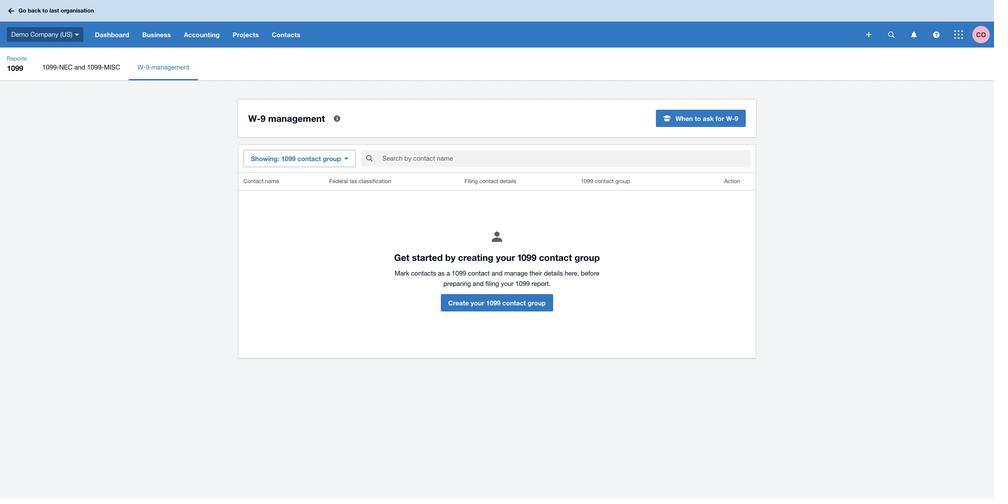Task type: locate. For each thing, give the bounding box(es) containing it.
1099 down filing
[[487, 299, 501, 307]]

9 down the business popup button
[[146, 64, 150, 71]]

create
[[449, 299, 469, 307]]

contact inside mark contacts as a 1099 contact and manage their details here, before preparing and filing your 1099 report.
[[468, 270, 490, 277]]

management down the business popup button
[[152, 64, 189, 71]]

1099 up their
[[518, 252, 537, 263]]

contact inside button
[[503, 299, 526, 307]]

report.
[[532, 280, 551, 287]]

0 horizontal spatial to
[[43, 7, 48, 14]]

by
[[446, 252, 456, 263]]

1099
[[7, 64, 23, 73], [281, 155, 296, 163], [581, 178, 594, 185], [518, 252, 537, 263], [452, 270, 467, 277], [516, 280, 530, 287], [487, 299, 501, 307]]

1099-
[[42, 64, 59, 71], [87, 64, 104, 71]]

when to ask for w-9
[[676, 115, 739, 122]]

manage
[[505, 270, 528, 277]]

1099- right "nec"
[[87, 64, 104, 71]]

svg image
[[889, 31, 895, 38], [912, 31, 917, 38]]

1 vertical spatial details
[[544, 270, 563, 277]]

0 horizontal spatial w-9 management
[[138, 64, 189, 71]]

contacts button
[[266, 22, 307, 48]]

create your 1099 contact group
[[449, 299, 546, 307]]

1 horizontal spatial svg image
[[912, 31, 917, 38]]

1 horizontal spatial and
[[473, 280, 484, 287]]

2 horizontal spatial 9
[[735, 115, 739, 122]]

nec
[[59, 64, 73, 71]]

your
[[496, 252, 516, 263], [501, 280, 514, 287], [471, 299, 485, 307]]

and left filing
[[473, 280, 484, 287]]

projects button
[[226, 22, 266, 48]]

1099 down manage
[[516, 280, 530, 287]]

w-9 management down the business popup button
[[138, 64, 189, 71]]

business
[[142, 31, 171, 38]]

0 vertical spatial and
[[74, 64, 85, 71]]

dashboard
[[95, 31, 129, 38]]

co
[[977, 30, 987, 38]]

contact name
[[244, 178, 279, 185]]

filing
[[465, 178, 478, 185]]

federal
[[330, 178, 348, 185]]

and
[[74, 64, 85, 71], [492, 270, 503, 277], [473, 280, 484, 287]]

1099 down search by contact name field
[[581, 178, 594, 185]]

1 vertical spatial and
[[492, 270, 503, 277]]

1 1099- from the left
[[42, 64, 59, 71]]

0 horizontal spatial management
[[152, 64, 189, 71]]

accounting
[[184, 31, 220, 38]]

w- up showing:
[[249, 113, 261, 124]]

svg image
[[8, 8, 14, 14], [955, 30, 964, 39], [934, 31, 940, 38], [867, 32, 872, 37], [75, 34, 79, 36]]

group inside button
[[528, 299, 546, 307]]

0 vertical spatial management
[[152, 64, 189, 71]]

2 horizontal spatial w-
[[727, 115, 735, 122]]

your up manage
[[496, 252, 516, 263]]

menu
[[34, 54, 995, 80]]

2 horizontal spatial and
[[492, 270, 503, 277]]

w- right misc
[[138, 64, 146, 71]]

2 vertical spatial your
[[471, 299, 485, 307]]

0 horizontal spatial and
[[74, 64, 85, 71]]

to left last
[[43, 7, 48, 14]]

1 vertical spatial your
[[501, 280, 514, 287]]

0 vertical spatial w-9 management
[[138, 64, 189, 71]]

to left ask
[[695, 115, 702, 122]]

menu containing 1099-nec and 1099-misc
[[34, 54, 995, 80]]

w-9 management
[[138, 64, 189, 71], [249, 113, 325, 124]]

before
[[581, 270, 600, 277]]

9
[[146, 64, 150, 71], [261, 113, 266, 124], [735, 115, 739, 122]]

svg image inside demo company (us) popup button
[[75, 34, 79, 36]]

contact inside popup button
[[298, 155, 321, 163]]

reports link
[[3, 54, 30, 63]]

1 horizontal spatial w-9 management
[[249, 113, 325, 124]]

1099- down demo company (us) popup button
[[42, 64, 59, 71]]

and up filing
[[492, 270, 503, 277]]

showing: 1099 contact group
[[251, 155, 341, 163]]

1 horizontal spatial details
[[544, 270, 563, 277]]

contact
[[298, 155, 321, 163], [480, 178, 499, 185], [595, 178, 614, 185], [540, 252, 572, 263], [468, 270, 490, 277], [503, 299, 526, 307]]

contact
[[244, 178, 264, 185]]

showing:
[[251, 155, 280, 163]]

banner
[[0, 0, 995, 48]]

create your 1099 contact group button
[[441, 294, 554, 312]]

group inside popup button
[[323, 155, 341, 163]]

management up showing: 1099 contact group
[[268, 113, 325, 124]]

filing contact details
[[465, 178, 517, 185]]

when
[[676, 115, 694, 122]]

1099-nec and 1099-misc link
[[34, 54, 129, 80]]

details right "filing"
[[500, 178, 517, 185]]

management
[[152, 64, 189, 71], [268, 113, 325, 124]]

9 right the for
[[735, 115, 739, 122]]

1 horizontal spatial management
[[268, 113, 325, 124]]

and right "nec"
[[74, 64, 85, 71]]

1 horizontal spatial to
[[695, 115, 702, 122]]

1099 right showing:
[[281, 155, 296, 163]]

group
[[323, 155, 341, 163], [616, 178, 630, 185], [575, 252, 600, 263], [528, 299, 546, 307]]

get
[[395, 252, 410, 263]]

classification
[[359, 178, 392, 185]]

your right the create
[[471, 299, 485, 307]]

0 horizontal spatial svg image
[[889, 31, 895, 38]]

your inside button
[[471, 299, 485, 307]]

misc
[[104, 64, 120, 71]]

business button
[[136, 22, 177, 48]]

details
[[500, 178, 517, 185], [544, 270, 563, 277]]

management inside w-9 management link
[[152, 64, 189, 71]]

(us)
[[60, 31, 72, 38]]

1 horizontal spatial 1099-
[[87, 64, 104, 71]]

w-9 management link
[[129, 54, 198, 80]]

2 vertical spatial and
[[473, 280, 484, 287]]

svg image inside go back to last organisation link
[[8, 8, 14, 14]]

here,
[[565, 270, 580, 277]]

tax
[[350, 178, 358, 185]]

contacts
[[272, 31, 301, 38]]

1 vertical spatial to
[[695, 115, 702, 122]]

banner containing co
[[0, 0, 995, 48]]

9 up showing:
[[261, 113, 266, 124]]

w-
[[138, 64, 146, 71], [249, 113, 261, 124], [727, 115, 735, 122]]

1099 down reports 'link'
[[7, 64, 23, 73]]

0 vertical spatial details
[[500, 178, 517, 185]]

reports 1099
[[7, 55, 27, 73]]

your down manage
[[501, 280, 514, 287]]

demo company (us) button
[[0, 22, 88, 48]]

to
[[43, 7, 48, 14], [695, 115, 702, 122]]

0 horizontal spatial 1099-
[[42, 64, 59, 71]]

w- right the for
[[727, 115, 735, 122]]

0 horizontal spatial details
[[500, 178, 517, 185]]

w-9 management up showing: 1099 contact group
[[249, 113, 325, 124]]

details up report.
[[544, 270, 563, 277]]



Task type: vqa. For each thing, say whether or not it's contained in the screenshot.
2nd 1099-
yes



Task type: describe. For each thing, give the bounding box(es) containing it.
preparing
[[444, 280, 471, 287]]

mark
[[395, 270, 410, 277]]

a
[[447, 270, 450, 277]]

1099 inside popup button
[[281, 155, 296, 163]]

action
[[725, 178, 741, 185]]

mark contacts as a 1099 contact and manage their details here, before preparing and filing your 1099 report.
[[395, 270, 600, 287]]

1 vertical spatial w-9 management
[[249, 113, 325, 124]]

accounting button
[[177, 22, 226, 48]]

1099 up preparing
[[452, 270, 467, 277]]

1 svg image from the left
[[889, 31, 895, 38]]

started
[[412, 252, 443, 263]]

go back to last organisation
[[19, 7, 94, 14]]

go back to last organisation link
[[5, 3, 99, 18]]

to inside button
[[695, 115, 702, 122]]

Search by contact name field
[[382, 150, 751, 167]]

ask
[[703, 115, 714, 122]]

details inside mark contacts as a 1099 contact and manage their details here, before preparing and filing your 1099 report.
[[544, 270, 563, 277]]

1 vertical spatial management
[[268, 113, 325, 124]]

1099-nec and 1099-misc
[[42, 64, 120, 71]]

1099 contact group
[[581, 178, 630, 185]]

1 horizontal spatial w-
[[249, 113, 261, 124]]

and inside 1099-nec and 1099-misc link
[[74, 64, 85, 71]]

2 svg image from the left
[[912, 31, 917, 38]]

1099 inside reports 1099
[[7, 64, 23, 73]]

when to ask for w-9 button
[[657, 110, 746, 127]]

demo
[[11, 31, 29, 38]]

company
[[30, 31, 58, 38]]

dashboard link
[[88, 22, 136, 48]]

1 horizontal spatial 9
[[261, 113, 266, 124]]

name
[[265, 178, 279, 185]]

0 vertical spatial to
[[43, 7, 48, 14]]

0 horizontal spatial 9
[[146, 64, 150, 71]]

2 1099- from the left
[[87, 64, 104, 71]]

as
[[438, 270, 445, 277]]

creating
[[458, 252, 494, 263]]

0 vertical spatial your
[[496, 252, 516, 263]]

organisation
[[61, 7, 94, 14]]

projects
[[233, 31, 259, 38]]

their
[[530, 270, 543, 277]]

last
[[49, 7, 59, 14]]

go
[[19, 7, 26, 14]]

w-9 management information image
[[329, 110, 346, 127]]

back
[[28, 7, 41, 14]]

reports
[[7, 55, 27, 62]]

for
[[716, 115, 725, 122]]

federal tax classification
[[330, 178, 392, 185]]

list of 1099 contacts element
[[239, 173, 756, 358]]

w- inside button
[[727, 115, 735, 122]]

contacts
[[411, 270, 437, 277]]

co button
[[973, 22, 995, 48]]

1099 inside button
[[487, 299, 501, 307]]

filing
[[486, 280, 499, 287]]

get started by creating your 1099 contact group
[[395, 252, 600, 263]]

0 horizontal spatial w-
[[138, 64, 146, 71]]

showing: 1099 contact group button
[[244, 150, 356, 167]]

your inside mark contacts as a 1099 contact and manage their details here, before preparing and filing your 1099 report.
[[501, 280, 514, 287]]

demo company (us)
[[11, 31, 72, 38]]

9 inside button
[[735, 115, 739, 122]]



